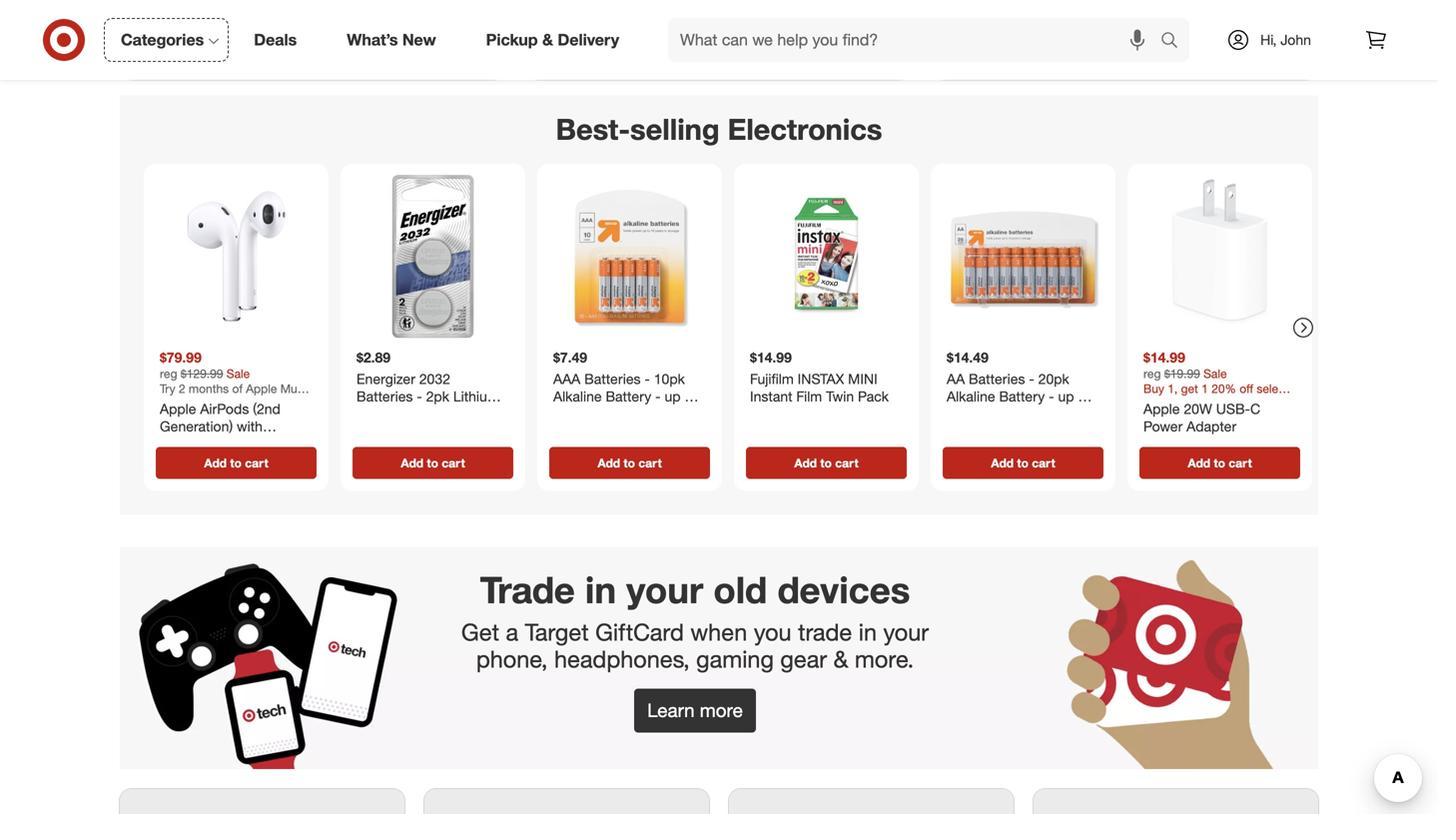 Task type: locate. For each thing, give the bounding box(es) containing it.
0 horizontal spatial reg
[[160, 366, 177, 381]]

batteries
[[585, 370, 641, 387], [969, 370, 1026, 387], [357, 387, 413, 405]]

3 cart from the left
[[639, 455, 662, 470]]

add to cart for energizer 2032 batteries - 2pk lithium coin battery
[[401, 455, 465, 470]]

6 add to cart from the left
[[1188, 455, 1253, 470]]

0 horizontal spatial your
[[627, 567, 704, 612]]

for
[[427, 20, 446, 39], [1154, 20, 1173, 39]]

add down film
[[795, 455, 817, 470]]

$14.99 inside $14.99 fujifilm instax mini instant film twin pack
[[750, 349, 792, 366]]

What can we help you find? suggestions appear below search field
[[669, 18, 1166, 62]]

battery for 10pk
[[606, 387, 652, 405]]

5 add to cart from the left
[[992, 455, 1056, 470]]

gear
[[781, 645, 827, 673]]

up™ down "aaa"
[[554, 405, 577, 422]]

6 add from the left
[[1188, 455, 1211, 470]]

add to cart for apple airpods (2nd generation) with charging case
[[204, 455, 268, 470]]

aa batteries - 20pk alkaline battery  - up & up™ image
[[939, 172, 1108, 341]]

up inside $7.49 aaa batteries - 10pk alkaline battery - up & up™
[[665, 387, 681, 405]]

1 up from the left
[[665, 387, 681, 405]]

0 horizontal spatial apple
[[160, 400, 196, 417]]

apple
[[160, 400, 196, 417], [1144, 400, 1181, 417]]

cart down case
[[245, 455, 268, 470]]

target
[[525, 618, 589, 646]]

cart down the twin
[[836, 455, 859, 470]]

lithium
[[453, 387, 499, 405]]

add to cart button for apple 20w usb-c power adapter
[[1140, 447, 1301, 479]]

up™ inside $14.49 aa batteries - 20pk alkaline battery  - up & up™
[[947, 405, 971, 422]]

1 horizontal spatial apple
[[1144, 400, 1181, 417]]

traveling soon? don't forget these fun & practical add-ons.
[[542, 20, 892, 59]]

2 sale from the left
[[1204, 366, 1228, 381]]

reg inside $14.99 reg $19.99 sale
[[1144, 366, 1162, 381]]

1 horizontal spatial in
[[859, 618, 877, 646]]

hi,
[[1261, 31, 1277, 48]]

in
[[585, 567, 617, 612], [859, 618, 877, 646]]

apple 20w usb-c power adapter image
[[1136, 172, 1305, 341]]

pickup
[[486, 30, 538, 50]]

1 $14.99 from the left
[[750, 349, 792, 366]]

sale right $129.99 in the left top of the page
[[227, 366, 250, 381]]

cart for aa batteries - 20pk alkaline battery  - up & up™
[[1032, 455, 1056, 470]]

add down $14.49 aa batteries - 20pk alkaline battery  - up & up™
[[992, 455, 1014, 470]]

practical
[[831, 20, 892, 39]]

categories
[[121, 30, 204, 50]]

add to cart button down $14.49 aa batteries - 20pk alkaline battery  - up & up™
[[943, 447, 1104, 479]]

$14.99 inside $14.99 reg $19.99 sale
[[1144, 349, 1186, 366]]

add to cart button
[[156, 447, 317, 479], [353, 447, 514, 479], [550, 447, 710, 479], [746, 447, 907, 479], [943, 447, 1104, 479], [1140, 447, 1301, 479]]

3 to from the left
[[624, 455, 635, 470]]

to down 2pk
[[427, 455, 439, 470]]

you
[[754, 618, 792, 646]]

& inside trade in your old devices get a target giftcard when you trade in your phone, headphones, gaming gear & more.
[[834, 645, 849, 673]]

battery left 10pk
[[606, 387, 652, 405]]

1 to from the left
[[230, 455, 242, 470]]

add down $2.89 energizer 2032 batteries - 2pk lithium coin battery
[[401, 455, 424, 470]]

cart down $14.49 aa batteries - 20pk alkaline battery  - up & up™
[[1032, 455, 1056, 470]]

6 add to cart button from the left
[[1140, 447, 1301, 479]]

3 add to cart from the left
[[598, 455, 662, 470]]

for right tech
[[427, 20, 446, 39]]

1 horizontal spatial $14.99
[[1144, 349, 1186, 366]]

to down case
[[230, 455, 242, 470]]

for left the
[[1154, 20, 1173, 39]]

battery right aa
[[1000, 387, 1045, 405]]

a
[[506, 618, 519, 646]]

more.
[[855, 645, 914, 673]]

apple inside apple 20w usb-c power adapter
[[1144, 400, 1181, 417]]

1 add to cart from the left
[[204, 455, 268, 470]]

1 for from the left
[[427, 20, 446, 39]]

& left brand-
[[285, 20, 295, 39]]

in up giftcard
[[585, 567, 617, 612]]

to for apple airpods (2nd generation) with charging case
[[230, 455, 242, 470]]

search
[[1152, 32, 1200, 52]]

& right pickup
[[543, 30, 554, 50]]

1 horizontal spatial reg
[[1144, 366, 1162, 381]]

2 apple from the left
[[1144, 400, 1181, 417]]

1 add to cart button from the left
[[156, 447, 317, 479]]

cart down $7.49 aaa batteries - 10pk alkaline battery - up & up™
[[639, 455, 662, 470]]

add for apple 20w usb-c power adapter
[[1188, 455, 1211, 470]]

up inside $14.49 aa batteries - 20pk alkaline battery  - up & up™
[[1059, 387, 1075, 405]]

batteries inside $14.49 aa batteries - 20pk alkaline battery  - up & up™
[[969, 370, 1026, 387]]

gaming
[[697, 645, 774, 673]]

0 horizontal spatial battery
[[390, 405, 435, 422]]

cart for apple airpods (2nd generation) with charging case
[[245, 455, 268, 470]]

2 to from the left
[[427, 455, 439, 470]]

add for fujifilm instax mini instant film twin pack
[[795, 455, 817, 470]]

2 horizontal spatial battery
[[1000, 387, 1045, 405]]

deals link
[[237, 18, 322, 62]]

5 add from the left
[[992, 455, 1014, 470]]

more
[[700, 699, 743, 722]]

$14.99 for fujifilm
[[750, 349, 792, 366]]

0 horizontal spatial up
[[665, 387, 681, 405]]

2 for from the left
[[1154, 20, 1173, 39]]

2 add to cart button from the left
[[353, 447, 514, 479]]

add to cart button down adapter
[[1140, 447, 1301, 479]]

- left 2pk
[[417, 387, 422, 405]]

aaa batteries - 10pk alkaline battery - up & up™ image
[[546, 172, 714, 341]]

0 horizontal spatial sale
[[227, 366, 250, 381]]

10pk
[[654, 370, 685, 387]]

4 add to cart button from the left
[[746, 447, 907, 479]]

& right gear
[[834, 645, 849, 673]]

search button
[[1152, 18, 1200, 66]]

alkaline down the $14.49
[[947, 387, 996, 405]]

1 horizontal spatial for
[[1154, 20, 1173, 39]]

$14.99 up 20w
[[1144, 349, 1186, 366]]

$14.99 up "fujifilm"
[[750, 349, 792, 366]]

1 cart from the left
[[245, 455, 268, 470]]

2 $14.99 from the left
[[1144, 349, 1186, 366]]

apple left 20w
[[1144, 400, 1181, 417]]

cart
[[245, 455, 268, 470], [442, 455, 465, 470], [639, 455, 662, 470], [836, 455, 859, 470], [1032, 455, 1056, 470], [1229, 455, 1253, 470]]

2 add to cart from the left
[[401, 455, 465, 470]]

reg inside $79.99 reg $129.99 sale
[[160, 366, 177, 381]]

battery
[[606, 387, 652, 405], [1000, 387, 1045, 405], [390, 405, 435, 422]]

2 cart from the left
[[442, 455, 465, 470]]

1 horizontal spatial up™
[[947, 405, 971, 422]]

2 horizontal spatial batteries
[[969, 370, 1026, 387]]

0 horizontal spatial batteries
[[357, 387, 413, 405]]

batteries inside $7.49 aaa batteries - 10pk alkaline battery - up & up™
[[585, 370, 641, 387]]

& right fun
[[816, 20, 826, 39]]

batteries right "aaa"
[[585, 370, 641, 387]]

explore
[[949, 20, 1003, 39]]

battery inside $2.89 energizer 2032 batteries - 2pk lithium coin battery
[[390, 405, 435, 422]]

sale for 20w
[[1204, 366, 1228, 381]]

usb-
[[1217, 400, 1251, 417]]

3 add to cart button from the left
[[550, 447, 710, 479]]

your up giftcard
[[627, 567, 704, 612]]

to down the twin
[[821, 455, 832, 470]]

certified
[[222, 20, 280, 39]]

batteries down $2.89
[[357, 387, 413, 405]]

what's
[[347, 30, 398, 50]]

2 up™ from the left
[[947, 405, 971, 422]]

ons.
[[576, 40, 606, 59]]

& left instant on the top right of page
[[685, 387, 694, 405]]

add to cart down $7.49 aaa batteries - 10pk alkaline battery - up & up™
[[598, 455, 662, 470]]

power
[[1144, 417, 1183, 435]]

add
[[204, 455, 227, 470], [401, 455, 424, 470], [598, 455, 621, 470], [795, 455, 817, 470], [992, 455, 1014, 470], [1188, 455, 1211, 470]]

1 up™ from the left
[[554, 405, 577, 422]]

1 add from the left
[[204, 455, 227, 470]]

ultimate
[[1204, 20, 1261, 39]]

1 horizontal spatial your
[[884, 618, 929, 646]]

your down devices
[[884, 618, 929, 646]]

0 horizontal spatial up™
[[554, 405, 577, 422]]

up™ inside $7.49 aaa batteries - 10pk alkaline battery - up & up™
[[554, 405, 577, 422]]

sale
[[227, 366, 250, 381], [1204, 366, 1228, 381]]

hi, john
[[1261, 31, 1312, 48]]

- inside $2.89 energizer 2032 batteries - 2pk lithium coin battery
[[417, 387, 422, 405]]

5 cart from the left
[[1032, 455, 1056, 470]]

cart down 2pk
[[442, 455, 465, 470]]

trade in your old devices get a target giftcard when you trade in your phone, headphones, gaming gear & more.
[[462, 567, 929, 673]]

to
[[230, 455, 242, 470], [427, 455, 439, 470], [624, 455, 635, 470], [821, 455, 832, 470], [1018, 455, 1029, 470], [1214, 455, 1226, 470]]

up™ down aa
[[947, 405, 971, 422]]

1 horizontal spatial up
[[1059, 387, 1075, 405]]

1 vertical spatial in
[[859, 618, 877, 646]]

to for fujifilm instax mini instant film twin pack
[[821, 455, 832, 470]]

energizer 2032 batteries - 2pk lithium coin battery image
[[349, 172, 518, 341]]

$14.99 for reg
[[1144, 349, 1186, 366]]

brand-
[[299, 20, 347, 39]]

add to cart button down $7.49 aaa batteries - 10pk alkaline battery - up & up™
[[550, 447, 710, 479]]

1 alkaline from the left
[[554, 387, 602, 405]]

0 horizontal spatial alkaline
[[554, 387, 602, 405]]

3 add from the left
[[598, 455, 621, 470]]

0 vertical spatial your
[[627, 567, 704, 612]]

1 sale from the left
[[227, 366, 250, 381]]

6 cart from the left
[[1229, 455, 1253, 470]]

to for energizer 2032 batteries - 2pk lithium coin battery
[[427, 455, 439, 470]]

to down $14.49 aa batteries - 20pk alkaline battery  - up & up™
[[1018, 455, 1029, 470]]

1 apple from the left
[[160, 400, 196, 417]]

batteries for $14.49
[[969, 370, 1026, 387]]

1 horizontal spatial sale
[[1204, 366, 1228, 381]]

reg left $19.99
[[1144, 366, 1162, 381]]

2 add from the left
[[401, 455, 424, 470]]

1 horizontal spatial battery
[[606, 387, 652, 405]]

alkaline for aa
[[947, 387, 996, 405]]

batteries down the $14.49
[[969, 370, 1026, 387]]

add for aa batteries - 20pk alkaline battery  - up & up™
[[992, 455, 1014, 470]]

to for apple 20w usb-c power adapter
[[1214, 455, 1226, 470]]

20w
[[1184, 400, 1213, 417]]

alkaline down $7.49
[[554, 387, 602, 405]]

add to cart button down 2pk
[[353, 447, 514, 479]]

new
[[403, 30, 436, 50]]

0 horizontal spatial $14.99
[[750, 349, 792, 366]]

2 reg from the left
[[1144, 366, 1162, 381]]

4 to from the left
[[821, 455, 832, 470]]

alkaline inside $14.49 aa batteries - 20pk alkaline battery  - up & up™
[[947, 387, 996, 405]]

add down $7.49 aaa batteries - 10pk alkaline battery - up & up™
[[598, 455, 621, 470]]

less.
[[451, 20, 483, 39]]

2 alkaline from the left
[[947, 387, 996, 405]]

reg
[[160, 366, 177, 381], [1144, 366, 1162, 381]]

&
[[285, 20, 295, 39], [816, 20, 826, 39], [543, 30, 554, 50], [685, 387, 694, 405], [1079, 387, 1087, 405], [834, 645, 849, 673]]

cart down adapter
[[1229, 455, 1253, 470]]

pack
[[858, 387, 889, 405]]

add to cart down $14.49 aa batteries - 20pk alkaline battery  - up & up™
[[992, 455, 1056, 470]]

to down $7.49 aaa batteries - 10pk alkaline battery - up & up™
[[624, 455, 635, 470]]

4 cart from the left
[[836, 455, 859, 470]]

add to cart for apple 20w usb-c power adapter
[[1188, 455, 1253, 470]]

best-selling electronics
[[556, 111, 883, 147]]

add to cart down 2pk
[[401, 455, 465, 470]]

apple up 'charging'
[[160, 400, 196, 417]]

4 add to cart from the left
[[795, 455, 859, 470]]

1 horizontal spatial batteries
[[585, 370, 641, 387]]

1 reg from the left
[[160, 366, 177, 381]]

& inside $14.49 aa batteries - 20pk alkaline battery  - up & up™
[[1079, 387, 1087, 405]]

reg left $129.99 in the left top of the page
[[160, 366, 177, 381]]

to down adapter
[[1214, 455, 1226, 470]]

up™
[[554, 405, 577, 422], [947, 405, 971, 422]]

add to cart down adapter
[[1188, 455, 1253, 470]]

battery inside $14.49 aa batteries - 20pk alkaline battery  - up & up™
[[1000, 387, 1045, 405]]

battery right coin
[[390, 405, 435, 422]]

add to cart button down the twin
[[746, 447, 907, 479]]

add down case
[[204, 455, 227, 470]]

tech
[[391, 20, 423, 39]]

1 horizontal spatial alkaline
[[947, 387, 996, 405]]

$14.99 fujifilm instax mini instant film twin pack
[[750, 349, 889, 405]]

4 add from the left
[[795, 455, 817, 470]]

add to cart down the twin
[[795, 455, 859, 470]]

5 add to cart button from the left
[[943, 447, 1104, 479]]

alkaline
[[554, 387, 602, 405], [947, 387, 996, 405]]

to for aaa batteries - 10pk alkaline battery - up & up™
[[624, 455, 635, 470]]

sale for airpods
[[227, 366, 250, 381]]

6 to from the left
[[1214, 455, 1226, 470]]

battery inside $7.49 aaa batteries - 10pk alkaline battery - up & up™
[[606, 387, 652, 405]]

selling
[[631, 111, 720, 147]]

in right trade
[[859, 618, 877, 646]]

& right 20pk
[[1079, 387, 1087, 405]]

aaa
[[554, 370, 581, 387]]

add to cart down case
[[204, 455, 268, 470]]

case
[[221, 435, 253, 452]]

your
[[627, 567, 704, 612], [884, 618, 929, 646]]

0 horizontal spatial for
[[427, 20, 446, 39]]

0 horizontal spatial in
[[585, 567, 617, 612]]

add to cart
[[204, 455, 268, 470], [401, 455, 465, 470], [598, 455, 662, 470], [795, 455, 859, 470], [992, 455, 1056, 470], [1188, 455, 1253, 470]]

add to cart for aa batteries - 20pk alkaline battery  - up & up™
[[992, 455, 1056, 470]]

traveling
[[542, 20, 604, 39]]

reg for $14.99
[[1144, 366, 1162, 381]]

apple inside apple airpods (2nd generation) with charging case
[[160, 400, 196, 417]]

2 up from the left
[[1059, 387, 1075, 405]]

sale inside $79.99 reg $129.99 sale
[[227, 366, 250, 381]]

5 to from the left
[[1018, 455, 1029, 470]]

add to cart button down with
[[156, 447, 317, 479]]

introducing
[[136, 20, 217, 39]]

when
[[691, 618, 748, 646]]

instant
[[750, 387, 793, 405]]

alkaline inside $7.49 aaa batteries - 10pk alkaline battery - up & up™
[[554, 387, 602, 405]]

add down adapter
[[1188, 455, 1211, 470]]

sale inside $14.99 reg $19.99 sale
[[1204, 366, 1228, 381]]

sale right $19.99
[[1204, 366, 1228, 381]]

fujifilm
[[750, 370, 794, 387]]

don't
[[657, 20, 694, 39]]



Task type: vqa. For each thing, say whether or not it's contained in the screenshot.
sixth add to cart
yes



Task type: describe. For each thing, give the bounding box(es) containing it.
bash.
[[949, 40, 987, 59]]

electronics
[[728, 111, 883, 147]]

- left 10pk
[[645, 370, 650, 387]]

add to cart for fujifilm instax mini instant film twin pack
[[795, 455, 859, 470]]

john
[[1281, 31, 1312, 48]]

$2.89
[[357, 349, 391, 366]]

for inside explore mood-making picks for the ultimate bash.
[[1154, 20, 1173, 39]]

$7.49
[[554, 349, 588, 366]]

learn more
[[648, 699, 743, 722]]

- left 20pk
[[1030, 370, 1035, 387]]

apple for apple airpods (2nd generation) with charging case
[[160, 400, 196, 417]]

& inside $7.49 aaa batteries - 10pk alkaline battery - up & up™
[[685, 387, 694, 405]]

delivery
[[558, 30, 620, 50]]

learn
[[648, 699, 695, 722]]

generation)
[[160, 417, 233, 435]]

add-
[[542, 40, 576, 59]]

2032
[[419, 370, 451, 387]]

picks
[[1112, 20, 1149, 39]]

add for energizer 2032 batteries - 2pk lithium coin battery
[[401, 455, 424, 470]]

making
[[1055, 20, 1107, 39]]

the
[[1177, 20, 1200, 39]]

headphones,
[[555, 645, 690, 673]]

adapter
[[1187, 417, 1237, 435]]

cart for aaa batteries - 10pk alkaline battery - up & up™
[[639, 455, 662, 470]]

apple 20w usb-c power adapter
[[1144, 400, 1261, 435]]

trade
[[798, 618, 853, 646]]

energizer
[[357, 370, 416, 387]]

trade
[[480, 567, 575, 612]]

$79.99 reg $129.99 sale
[[160, 349, 250, 381]]

& inside traveling soon? don't forget these fun & practical add-ons.
[[816, 20, 826, 39]]

1 vertical spatial your
[[884, 618, 929, 646]]

best-
[[556, 111, 631, 147]]

what's new link
[[330, 18, 461, 62]]

apple airpods (2nd generation) with charging case
[[160, 400, 281, 452]]

these
[[745, 20, 785, 39]]

alkaline for aaa
[[554, 387, 602, 405]]

$79.99
[[160, 349, 202, 366]]

with
[[237, 417, 263, 435]]

c
[[1251, 400, 1261, 417]]

apple airpods (2nd generation) with charging case image
[[152, 172, 321, 341]]

add to cart button for energizer 2032 batteries - 2pk lithium coin battery
[[353, 447, 514, 479]]

cart for energizer 2032 batteries - 2pk lithium coin battery
[[442, 455, 465, 470]]

carousel region
[[120, 95, 1319, 547]]

old
[[714, 567, 768, 612]]

charging
[[160, 435, 217, 452]]

add to cart button for fujifilm instax mini instant film twin pack
[[746, 447, 907, 479]]

airpods
[[200, 400, 249, 417]]

$14.99 reg $19.99 sale
[[1144, 349, 1228, 381]]

introducing certified & brand-name tech for less. link
[[120, 0, 506, 59]]

cart for fujifilm instax mini instant film twin pack
[[836, 455, 859, 470]]

name
[[347, 20, 387, 39]]

batteries for $7.49
[[585, 370, 641, 387]]

get
[[462, 618, 500, 646]]

add to cart button for aa batteries - 20pk alkaline battery  - up & up™
[[943, 447, 1104, 479]]

2pk
[[426, 387, 450, 405]]

add for apple airpods (2nd generation) with charging case
[[204, 455, 227, 470]]

reg for $79.99
[[160, 366, 177, 381]]

(2nd
[[253, 400, 281, 417]]

deals
[[254, 30, 297, 50]]

battery for 20pk
[[1000, 387, 1045, 405]]

mini
[[849, 370, 878, 387]]

add for aaa batteries - 10pk alkaline battery - up & up™
[[598, 455, 621, 470]]

devices
[[778, 567, 911, 612]]

up for 20pk
[[1059, 387, 1075, 405]]

learn more button
[[635, 689, 756, 733]]

$129.99
[[181, 366, 223, 381]]

- right aa
[[1049, 387, 1055, 405]]

pickup & delivery link
[[469, 18, 645, 62]]

aa
[[947, 370, 965, 387]]

- right "aaa"
[[656, 387, 661, 405]]

introducing certified & brand-name tech for less.
[[136, 20, 483, 39]]

film
[[797, 387, 823, 405]]

phone,
[[476, 645, 548, 673]]

pickup & delivery
[[486, 30, 620, 50]]

instax
[[798, 370, 845, 387]]

fujifilm instax mini instant film twin pack image
[[742, 172, 911, 341]]

$7.49 aaa batteries - 10pk alkaline battery - up & up™
[[554, 349, 694, 422]]

add to cart button for aaa batteries - 10pk alkaline battery - up & up™
[[550, 447, 710, 479]]

fun
[[789, 20, 812, 39]]

explore mood-making picks for the ultimate bash. link
[[933, 0, 1319, 79]]

categories link
[[104, 18, 229, 62]]

apple for apple 20w usb-c power adapter
[[1144, 400, 1181, 417]]

up™ for aaa batteries - 10pk alkaline battery - up & up™
[[554, 405, 577, 422]]

0 vertical spatial in
[[585, 567, 617, 612]]

$14.49 aa batteries - 20pk alkaline battery  - up & up™
[[947, 349, 1087, 422]]

up™ for aa batteries - 20pk alkaline battery  - up & up™
[[947, 405, 971, 422]]

batteries inside $2.89 energizer 2032 batteries - 2pk lithium coin battery
[[357, 387, 413, 405]]

add to cart button for apple airpods (2nd generation) with charging case
[[156, 447, 317, 479]]

traveling soon? don't forget these fun & practical add-ons. link
[[526, 0, 913, 79]]

mood-
[[1007, 20, 1055, 39]]

$19.99
[[1165, 366, 1201, 381]]

cart for apple 20w usb-c power adapter
[[1229, 455, 1253, 470]]

$2.89 energizer 2032 batteries - 2pk lithium coin battery
[[357, 349, 499, 422]]

up for 10pk
[[665, 387, 681, 405]]

add to cart for aaa batteries - 10pk alkaline battery - up & up™
[[598, 455, 662, 470]]

twin
[[827, 387, 854, 405]]

to for aa batteries - 20pk alkaline battery  - up & up™
[[1018, 455, 1029, 470]]

soon?
[[609, 20, 653, 39]]

20pk
[[1039, 370, 1070, 387]]

explore mood-making picks for the ultimate bash.
[[949, 20, 1261, 59]]

$14.49
[[947, 349, 989, 366]]



